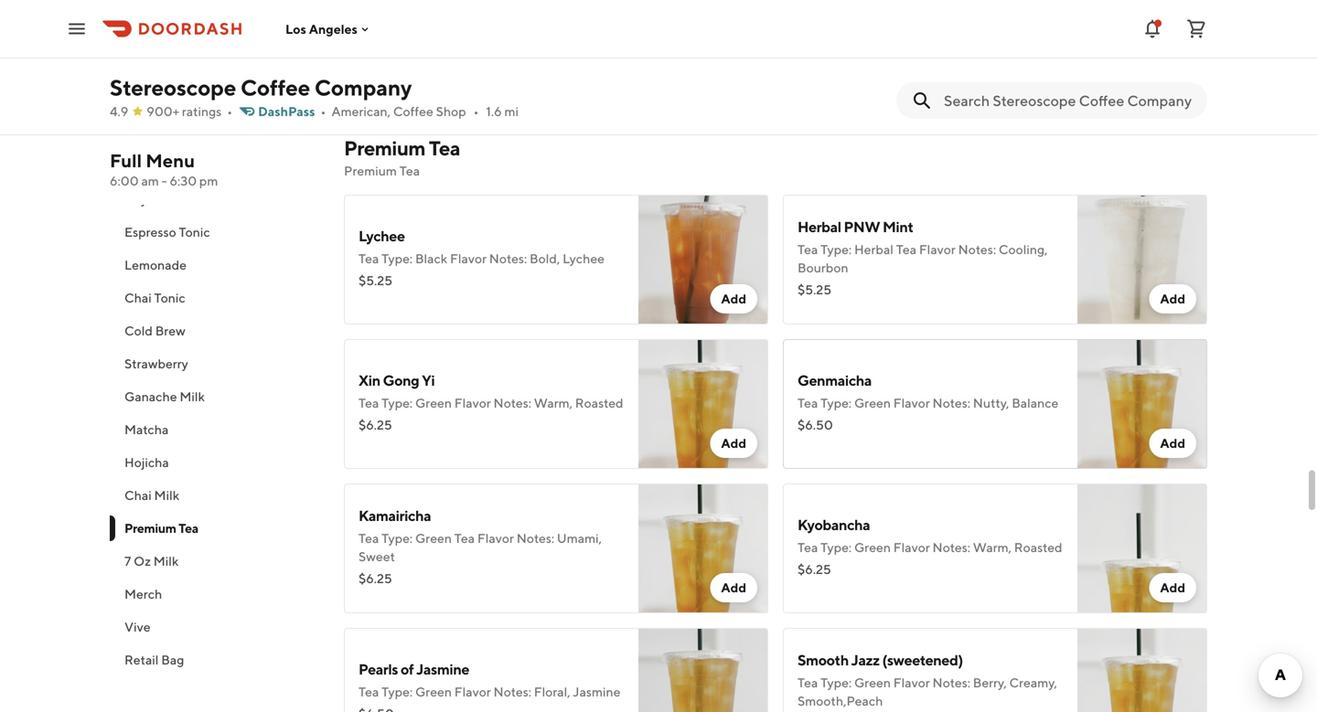 Task type: vqa. For each thing, say whether or not it's contained in the screenshot.
Any
no



Task type: describe. For each thing, give the bounding box(es) containing it.
notes: inside kamairicha tea type: green tea flavor notes: umami, sweet $6.25
[[517, 531, 555, 546]]

chai tonic button
[[110, 282, 322, 315]]

bag
[[161, 653, 184, 668]]

of
[[401, 661, 414, 679]]

0 horizontal spatial chai
[[384, 15, 408, 30]]

type: inside 'kyobancha tea type: green flavor notes: warm, roasted $6.25'
[[821, 540, 852, 555]]

premium tea premium tea
[[344, 136, 460, 178]]

american, coffee shop • 1.6 mi
[[332, 104, 519, 119]]

$5.25 inside lychee tea type: black flavor notes: bold, lychee $5.25
[[359, 273, 393, 288]]

our
[[359, 15, 382, 30]]

madagascar
[[531, 52, 601, 67]]

kamairicha tea type: green tea flavor notes: umami, sweet $6.25
[[359, 507, 602, 587]]

dashpass
[[258, 104, 315, 119]]

900+
[[147, 104, 179, 119]]

0 horizontal spatial jasmine
[[416, 661, 470, 679]]

Item Search search field
[[944, 91, 1193, 111]]

flavor inside pearls of jasmine tea type: green flavor notes: floral, jasmine
[[455, 685, 491, 700]]

shop
[[436, 104, 466, 119]]

green inside smooth jazz (sweetened) tea type: green flavor notes: berry, creamy, smooth,peach
[[855, 676, 891, 691]]

kyobancha image
[[1078, 484, 1208, 614]]

is
[[440, 15, 449, 30]]

pm
[[199, 173, 218, 189]]

dona
[[462, 33, 491, 48]]

espresso tonic
[[124, 225, 210, 240]]

made
[[452, 15, 484, 30]]

bourbon
[[798, 260, 849, 275]]

flavor inside xin gong yi tea type: green flavor notes: warm, roasted $6.25
[[455, 396, 491, 411]]

xin
[[359, 372, 380, 389]]

1 • from the left
[[227, 104, 233, 119]]

milk for royal
[[160, 192, 185, 207]]

flavor inside herbal pnw mint tea type: herbal tea flavor notes: cooling, bourbon $5.25
[[920, 242, 956, 257]]

(sweetened)
[[883, 652, 963, 669]]

4.9
[[110, 104, 128, 119]]

tea inside smooth jazz (sweetened) tea type: green flavor notes: berry, creamy, smooth,peach
[[798, 676, 818, 691]]

creamy,
[[1010, 676, 1058, 691]]

american,
[[332, 104, 391, 119]]

concentrate
[[359, 33, 429, 48]]

pnw
[[844, 218, 880, 236]]

smooth,peach
[[798, 694, 883, 709]]

full
[[110, 150, 142, 172]]

espresso tonic button
[[110, 216, 322, 249]]

topped
[[545, 33, 587, 48]]

1 vertical spatial lychee
[[563, 251, 605, 266]]

add button for kyobancha
[[1150, 574, 1197, 603]]

milk for chai
[[154, 488, 179, 503]]

merch button
[[110, 578, 322, 611]]

los angeles button
[[286, 21, 372, 36]]

lemonade
[[124, 258, 187, 273]]

type: inside kamairicha tea type: green tea flavor notes: umami, sweet $6.25
[[382, 531, 413, 546]]

1 vertical spatial with
[[359, 52, 384, 67]]

royal milk tea
[[124, 192, 208, 207]]

3 • from the left
[[474, 104, 479, 119]]

ganache milk
[[124, 389, 205, 404]]

1.6
[[486, 104, 502, 119]]

cold brew button
[[110, 315, 322, 348]]

hojicha
[[124, 455, 169, 470]]

chai for chai tonic
[[124, 291, 152, 306]]

ratings
[[182, 104, 222, 119]]

genmaicha
[[798, 372, 872, 389]]

syrup.
[[399, 70, 433, 85]]

$6.25 inside xin gong yi tea type: green flavor notes: warm, roasted $6.25
[[359, 418, 392, 433]]

flavor inside lychee tea type: black flavor notes: bold, lychee $5.25
[[450, 251, 487, 266]]

premium for premium tea premium tea
[[344, 136, 426, 160]]

notes: inside herbal pnw mint tea type: herbal tea flavor notes: cooling, bourbon $5.25
[[959, 242, 997, 257]]

espresso
[[124, 225, 176, 240]]

smooth jazz (sweetened) tea type: green flavor notes: berry, creamy, smooth,peach
[[798, 652, 1058, 709]]

smooth jazz (sweetened) image
[[1078, 629, 1208, 713]]

genmaicha image
[[1078, 339, 1208, 469]]

-
[[162, 173, 167, 189]]

green inside 'kyobancha tea type: green flavor notes: warm, roasted $6.25'
[[855, 540, 891, 555]]

vive button
[[110, 611, 322, 644]]

oz
[[134, 554, 151, 569]]

xin gong yi tea type: green flavor notes: warm, roasted $6.25
[[359, 372, 624, 433]]

add for herbal pnw mint
[[1161, 291, 1186, 307]]

angeles
[[309, 21, 358, 36]]

vanilla
[[359, 70, 396, 85]]

premium
[[515, 15, 567, 30]]

lemonade button
[[110, 249, 322, 282]]

roasted inside 'kyobancha tea type: green flavor notes: warm, roasted $6.25'
[[1015, 540, 1063, 555]]

lychee image
[[639, 195, 769, 325]]

floral,
[[534, 685, 571, 700]]

tonic for chai tonic
[[154, 291, 185, 306]]

coffee for american,
[[393, 104, 434, 119]]

1 horizontal spatial with
[[487, 15, 512, 30]]

milk
[[387, 52, 411, 67]]

premium tea
[[124, 521, 198, 536]]

royal milk tea button
[[110, 183, 322, 216]]

full menu 6:00 am - 6:30 pm
[[110, 150, 218, 189]]

chai milk
[[124, 488, 179, 503]]

vive
[[124, 620, 151, 635]]

6:30
[[170, 173, 197, 189]]

green inside genmaicha tea type: green flavor notes: nutty, balance $6.50
[[855, 396, 891, 411]]

$7.25
[[359, 55, 390, 70]]

chai milk button
[[110, 480, 322, 512]]

6:00
[[110, 173, 139, 189]]

balance
[[1012, 396, 1059, 411]]

latte
[[411, 15, 438, 30]]

add button for kamairicha
[[710, 574, 758, 603]]

tea inside lychee tea type: black flavor notes: bold, lychee $5.25
[[359, 251, 379, 266]]

coffee for stereoscope
[[241, 75, 310, 101]]

$5.25 inside herbal pnw mint tea type: herbal tea flavor notes: cooling, bourbon $5.25
[[798, 282, 832, 297]]

retail bag button
[[110, 644, 322, 677]]

notes: inside xin gong yi tea type: green flavor notes: warm, roasted $6.25
[[494, 396, 532, 411]]

add button for lychee
[[710, 285, 758, 314]]

los angeles
[[286, 21, 358, 36]]

notes: inside lychee tea type: black flavor notes: bold, lychee $5.25
[[489, 251, 527, 266]]

flavor inside smooth jazz (sweetened) tea type: green flavor notes: berry, creamy, smooth,peach
[[894, 676, 930, 691]]

2 horizontal spatial chai
[[569, 15, 594, 30]]

cooling,
[[999, 242, 1048, 257]]

umami,
[[557, 531, 602, 546]]

tea
[[596, 15, 615, 30]]

kamairicha image
[[639, 484, 769, 614]]

tea inside genmaicha tea type: green flavor notes: nutty, balance $6.50
[[798, 396, 818, 411]]

herbal pnw mint tea type: herbal tea flavor notes: cooling, bourbon $5.25
[[798, 218, 1048, 297]]

royal
[[124, 192, 157, 207]]

mint
[[883, 218, 914, 236]]

add button for xin gong yi
[[710, 429, 758, 458]]

company
[[315, 75, 412, 101]]

1 vertical spatial premium
[[344, 163, 397, 178]]

los
[[286, 21, 306, 36]]

chai tonic
[[124, 291, 185, 306]]

0 horizontal spatial and
[[414, 52, 436, 67]]

gong
[[383, 372, 419, 389]]

notes: inside genmaicha tea type: green flavor notes: nutty, balance $6.50
[[933, 396, 971, 411]]

$6.25 inside kamairicha tea type: green tea flavor notes: umami, sweet $6.25
[[359, 571, 392, 587]]

bold,
[[530, 251, 560, 266]]

hojicha button
[[110, 447, 322, 480]]

2 • from the left
[[321, 104, 326, 119]]

chai for chai milk
[[124, 488, 152, 503]]



Task type: locate. For each thing, give the bounding box(es) containing it.
type: down gong
[[382, 396, 413, 411]]

matcha
[[124, 422, 169, 437]]

tea inside pearls of jasmine tea type: green flavor notes: floral, jasmine
[[359, 685, 379, 700]]

1 vertical spatial jasmine
[[573, 685, 621, 700]]

tea inside xin gong yi tea type: green flavor notes: warm, roasted $6.25
[[359, 396, 379, 411]]

notes: inside 'kyobancha tea type: green flavor notes: warm, roasted $6.25'
[[933, 540, 971, 555]]

0 vertical spatial warm,
[[534, 396, 573, 411]]

add for xin gong yi
[[721, 436, 747, 451]]

open menu image
[[66, 18, 88, 40]]

type: inside genmaicha tea type: green flavor notes: nutty, balance $6.50
[[821, 396, 852, 411]]

1 horizontal spatial warm,
[[973, 540, 1012, 555]]

mi
[[505, 104, 519, 119]]

chai up concentrate
[[384, 15, 408, 30]]

with up vanilla
[[359, 52, 384, 67]]

housemade
[[460, 52, 528, 67]]

with
[[487, 15, 512, 30], [359, 52, 384, 67]]

tea
[[429, 136, 460, 160], [400, 163, 420, 178], [188, 192, 208, 207], [798, 242, 818, 257], [897, 242, 917, 257], [359, 251, 379, 266], [359, 396, 379, 411], [798, 396, 818, 411], [179, 521, 198, 536], [359, 531, 379, 546], [455, 531, 475, 546], [798, 540, 818, 555], [798, 676, 818, 691], [359, 685, 379, 700]]

off
[[590, 33, 606, 48]]

1 vertical spatial roasted
[[1015, 540, 1063, 555]]

• right 'dashpass'
[[321, 104, 326, 119]]

type: inside xin gong yi tea type: green flavor notes: warm, roasted $6.25
[[382, 396, 413, 411]]

1 horizontal spatial roasted
[[1015, 540, 1063, 555]]

7 oz milk
[[124, 554, 179, 569]]

coffee
[[241, 75, 310, 101], [393, 104, 434, 119]]

from
[[432, 33, 459, 48]]

7 oz milk button
[[110, 545, 322, 578]]

0 vertical spatial chai
[[124, 291, 152, 306]]

tea inside 'kyobancha tea type: green flavor notes: warm, roasted $6.25'
[[798, 540, 818, 555]]

milk right the oz
[[153, 554, 179, 569]]

warm,
[[534, 396, 573, 411], [973, 540, 1012, 555]]

pearls of jasmine tea type: green flavor notes: floral, jasmine
[[359, 661, 621, 700]]

nutty,
[[973, 396, 1010, 411]]

1 horizontal spatial and
[[520, 33, 542, 48]]

herbal up bourbon on the top of page
[[798, 218, 842, 236]]

0 horizontal spatial roasted
[[575, 396, 624, 411]]

add for kyobancha
[[1161, 581, 1186, 596]]

with up "dona"
[[487, 15, 512, 30]]

1 horizontal spatial herbal
[[855, 242, 894, 257]]

$6.25
[[359, 418, 392, 433], [798, 562, 832, 577], [359, 571, 392, 587]]

green inside pearls of jasmine tea type: green flavor notes: floral, jasmine
[[415, 685, 452, 700]]

1 vertical spatial warm,
[[973, 540, 1012, 555]]

notification bell image
[[1142, 18, 1164, 40]]

stereoscope
[[110, 75, 236, 101]]

green inside xin gong yi tea type: green flavor notes: warm, roasted $6.25
[[415, 396, 452, 411]]

and down premium
[[520, 33, 542, 48]]

retail bag
[[124, 653, 184, 668]]

warm, inside 'kyobancha tea type: green flavor notes: warm, roasted $6.25'
[[973, 540, 1012, 555]]

0 horizontal spatial coffee
[[241, 75, 310, 101]]

2 chai from the top
[[124, 488, 152, 503]]

chai down hojicha
[[124, 488, 152, 503]]

cold brew
[[124, 323, 185, 339]]

our
[[438, 52, 457, 67]]

cold
[[124, 323, 153, 339]]

kamairicha
[[359, 507, 431, 525]]

tea inside button
[[188, 192, 208, 207]]

dashpass •
[[258, 104, 326, 119]]

and up syrup.
[[414, 52, 436, 67]]

1 horizontal spatial lychee
[[563, 251, 605, 266]]

flavor inside kamairicha tea type: green tea flavor notes: umami, sweet $6.25
[[478, 531, 514, 546]]

add for genmaicha
[[1161, 436, 1186, 451]]

stereoscope coffee company
[[110, 75, 412, 101]]

0 vertical spatial roasted
[[575, 396, 624, 411]]

type: up 'smooth,peach'
[[821, 676, 852, 691]]

merch
[[124, 587, 162, 602]]

$6.25 inside 'kyobancha tea type: green flavor notes: warm, roasted $6.25'
[[798, 562, 832, 577]]

chai up topped
[[569, 15, 594, 30]]

type: up bourbon on the top of page
[[821, 242, 852, 257]]

$6.25 down sweet
[[359, 571, 392, 587]]

milk up premium tea
[[154, 488, 179, 503]]

add button
[[710, 285, 758, 314], [1150, 285, 1197, 314], [710, 429, 758, 458], [1150, 429, 1197, 458], [710, 574, 758, 603], [1150, 574, 1197, 603]]

chai up housemade
[[494, 33, 518, 48]]

1 horizontal spatial •
[[321, 104, 326, 119]]

1 vertical spatial chai
[[124, 488, 152, 503]]

0 horizontal spatial warm,
[[534, 396, 573, 411]]

1 vertical spatial herbal
[[855, 242, 894, 257]]

type:
[[821, 242, 852, 257], [382, 251, 413, 266], [382, 396, 413, 411], [821, 396, 852, 411], [382, 531, 413, 546], [821, 540, 852, 555], [821, 676, 852, 691], [382, 685, 413, 700]]

milk inside royal milk tea button
[[160, 192, 185, 207]]

pearls
[[359, 661, 398, 679]]

am
[[141, 173, 159, 189]]

half gallon chai milk image
[[1078, 0, 1208, 98]]

0 vertical spatial and
[[520, 33, 542, 48]]

$6.25 down xin
[[359, 418, 392, 433]]

coffee up 'dashpass'
[[241, 75, 310, 101]]

• right ratings
[[227, 104, 233, 119]]

1 horizontal spatial coffee
[[393, 104, 434, 119]]

add for kamairicha
[[721, 581, 747, 596]]

0 items, open order cart image
[[1186, 18, 1208, 40]]

premium for premium tea
[[124, 521, 176, 536]]

lychee down premium tea premium tea at the left of the page
[[359, 227, 405, 245]]

menu
[[146, 150, 195, 172]]

sweet
[[359, 550, 395, 565]]

add button for herbal pnw mint
[[1150, 285, 1197, 314]]

chai
[[384, 15, 408, 30], [569, 15, 594, 30], [494, 33, 518, 48]]

type: down 'kamairicha'
[[382, 531, 413, 546]]

add button for genmaicha
[[1150, 429, 1197, 458]]

black
[[415, 251, 448, 266]]

add for lychee
[[721, 291, 747, 307]]

milk inside 7 oz milk "button"
[[153, 554, 179, 569]]

jasmine right of
[[416, 661, 470, 679]]

herbal down the pnw
[[855, 242, 894, 257]]

0 horizontal spatial •
[[227, 104, 233, 119]]

type: down of
[[382, 685, 413, 700]]

1 horizontal spatial jasmine
[[573, 685, 621, 700]]

1 horizontal spatial chai
[[494, 33, 518, 48]]

•
[[227, 104, 233, 119], [321, 104, 326, 119], [474, 104, 479, 119]]

matcha button
[[110, 414, 322, 447]]

$6.25 down kyobancha
[[798, 562, 832, 577]]

1 vertical spatial coffee
[[393, 104, 434, 119]]

0 vertical spatial coffee
[[241, 75, 310, 101]]

900+ ratings •
[[147, 104, 233, 119]]

add
[[721, 291, 747, 307], [1161, 291, 1186, 307], [721, 436, 747, 451], [1161, 436, 1186, 451], [721, 581, 747, 596], [1161, 581, 1186, 596]]

roasted
[[575, 396, 624, 411], [1015, 540, 1063, 555]]

1 vertical spatial tonic
[[154, 291, 185, 306]]

0 vertical spatial tonic
[[179, 225, 210, 240]]

strawberry
[[124, 356, 188, 372]]

type: inside pearls of jasmine tea type: green flavor notes: floral, jasmine
[[382, 685, 413, 700]]

notes: inside pearls of jasmine tea type: green flavor notes: floral, jasmine
[[494, 685, 532, 700]]

1 chai from the top
[[124, 291, 152, 306]]

kyobancha tea type: green flavor notes: warm, roasted $6.25
[[798, 517, 1063, 577]]

milk down -
[[160, 192, 185, 207]]

lychee tea type: black flavor notes: bold, lychee $5.25
[[359, 227, 605, 288]]

ganache
[[124, 389, 177, 404]]

milk inside ganache milk button
[[180, 389, 205, 404]]

2 horizontal spatial •
[[474, 104, 479, 119]]

milk inside chai milk button
[[154, 488, 179, 503]]

jazz
[[852, 652, 880, 669]]

1 horizontal spatial $5.25
[[798, 282, 832, 297]]

tonic for espresso tonic
[[179, 225, 210, 240]]

tonic down royal milk tea button
[[179, 225, 210, 240]]

warm, inside xin gong yi tea type: green flavor notes: warm, roasted $6.25
[[534, 396, 573, 411]]

brew
[[155, 323, 185, 339]]

notes: inside smooth jazz (sweetened) tea type: green flavor notes: berry, creamy, smooth,peach
[[933, 676, 971, 691]]

type: down kyobancha
[[821, 540, 852, 555]]

0 horizontal spatial with
[[359, 52, 384, 67]]

green
[[415, 396, 452, 411], [855, 396, 891, 411], [415, 531, 452, 546], [855, 540, 891, 555], [855, 676, 891, 691], [415, 685, 452, 700]]

type: down the 'genmaicha'
[[821, 396, 852, 411]]

0 vertical spatial premium
[[344, 136, 426, 160]]

genmaicha tea type: green flavor notes: nutty, balance $6.50
[[798, 372, 1059, 433]]

flavor inside 'kyobancha tea type: green flavor notes: warm, roasted $6.25'
[[894, 540, 930, 555]]

0 horizontal spatial lychee
[[359, 227, 405, 245]]

7
[[124, 554, 131, 569]]

type: inside smooth jazz (sweetened) tea type: green flavor notes: berry, creamy, smooth,peach
[[821, 676, 852, 691]]

chai milk image
[[639, 0, 769, 98]]

kyobancha
[[798, 517, 870, 534]]

pearls of jasmine image
[[639, 629, 769, 713]]

strawberry button
[[110, 348, 322, 381]]

jasmine right floral,
[[573, 685, 621, 700]]

0 vertical spatial with
[[487, 15, 512, 30]]

milk down the strawberry button
[[180, 389, 205, 404]]

our chai latte is made with premium chai tea concentrate from dona chai and topped off with milk and our housemade madagascar vanilla syrup.
[[359, 15, 615, 85]]

2 vertical spatial premium
[[124, 521, 176, 536]]

chai up 'cold'
[[124, 291, 152, 306]]

coffee down syrup.
[[393, 104, 434, 119]]

type: left black
[[382, 251, 413, 266]]

0 vertical spatial jasmine
[[416, 661, 470, 679]]

lychee right bold,
[[563, 251, 605, 266]]

chai
[[124, 291, 152, 306], [124, 488, 152, 503]]

xin gong yi image
[[639, 339, 769, 469]]

type: inside lychee tea type: black flavor notes: bold, lychee $5.25
[[382, 251, 413, 266]]

• left 1.6
[[474, 104, 479, 119]]

ganache milk button
[[110, 381, 322, 414]]

flavor inside genmaicha tea type: green flavor notes: nutty, balance $6.50
[[894, 396, 930, 411]]

0 horizontal spatial herbal
[[798, 218, 842, 236]]

1 vertical spatial and
[[414, 52, 436, 67]]

0 horizontal spatial $5.25
[[359, 273, 393, 288]]

berry,
[[973, 676, 1007, 691]]

green inside kamairicha tea type: green tea flavor notes: umami, sweet $6.25
[[415, 531, 452, 546]]

$6.50
[[798, 418, 833, 433]]

0 vertical spatial lychee
[[359, 227, 405, 245]]

roasted inside xin gong yi tea type: green flavor notes: warm, roasted $6.25
[[575, 396, 624, 411]]

type: inside herbal pnw mint tea type: herbal tea flavor notes: cooling, bourbon $5.25
[[821, 242, 852, 257]]

tonic up brew
[[154, 291, 185, 306]]

milk for ganache
[[180, 389, 205, 404]]

0 vertical spatial herbal
[[798, 218, 842, 236]]

flavor
[[920, 242, 956, 257], [450, 251, 487, 266], [455, 396, 491, 411], [894, 396, 930, 411], [478, 531, 514, 546], [894, 540, 930, 555], [894, 676, 930, 691], [455, 685, 491, 700]]

herbal pnw mint image
[[1078, 195, 1208, 325]]

$46.75
[[798, 55, 839, 70]]



